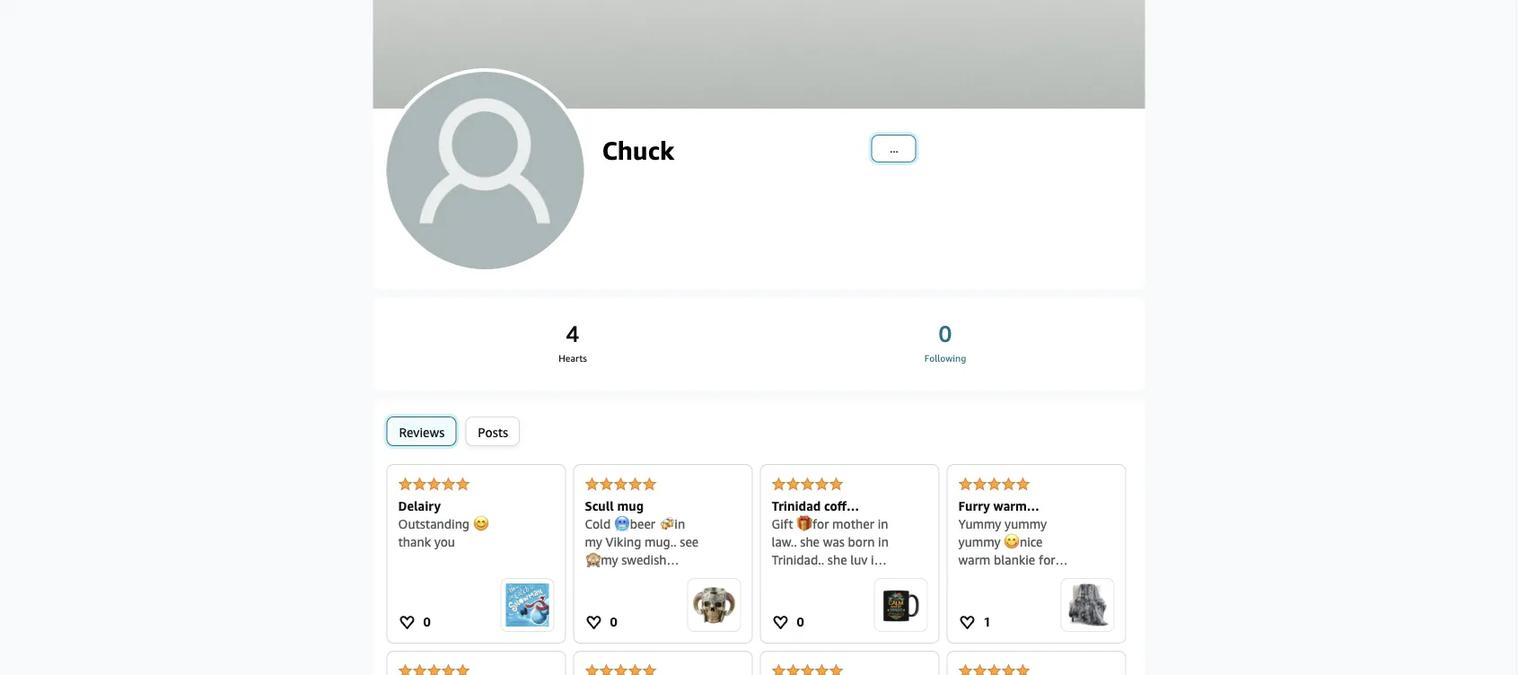Task type: vqa. For each thing, say whether or not it's contained in the screenshot.
$5.00's Save
no



Task type: describe. For each thing, give the bounding box(es) containing it.
more
[[820, 624, 850, 639]]

warm inside furry warm blanket
[[993, 499, 1027, 514]]

excellent
[[958, 588, 1009, 603]]

it.. inside gift 🎁 for mother in law.. she was born in trinidad.. she luv it.. think maybe just maybe she can tolerate me a wee little bit more
[[871, 553, 885, 567]]

bit
[[802, 624, 817, 639]]

my up excellent
[[958, 571, 976, 585]]

4 hearts
[[559, 320, 587, 364]]

think
[[772, 571, 801, 585]]

and
[[1014, 624, 1035, 639]]

warm inside yummy yummy yummy 😋 nice warm blankie for my tummy.. excellent 👍 blanket.. my daughter and sister in-law so mine ❤️ it.. so ordered
[[958, 553, 991, 567]]

posts
[[478, 424, 508, 439]]

reviews button
[[386, 417, 456, 446]]

blanket
[[958, 517, 1003, 531]]

following
[[924, 352, 966, 364]]

hearts
[[559, 352, 587, 364]]

cold
[[585, 517, 611, 531]]

0 for cold 🥶 beer 🍻 in my viking mug.. see 🙈 my swedish mouth 👄 smile 😁
[[610, 615, 617, 629]]

in right born
[[878, 535, 889, 549]]

😋
[[1004, 535, 1016, 549]]

it.. inside yummy yummy yummy 😋 nice warm blankie for my tummy.. excellent 👍 blanket.. my daughter and sister in-law so mine ❤️ it.. so ordered
[[1060, 642, 1075, 657]]

born
[[848, 535, 875, 549]]

1 vertical spatial yummy
[[958, 535, 1001, 549]]

sister
[[1038, 624, 1069, 639]]

can
[[836, 588, 856, 603]]

scull
[[585, 499, 614, 514]]

scull mug cold 🥶 beer 🍻 in my viking mug.. see 🙈 my swedish mouth 👄 smile 😁
[[585, 499, 699, 585]]

mug..
[[645, 535, 677, 549]]

me
[[820, 606, 838, 621]]

4
[[566, 320, 579, 348]]

blankie
[[994, 553, 1035, 567]]

0 vertical spatial yummy
[[1005, 517, 1047, 531]]

yummy
[[958, 517, 1001, 531]]

daughter
[[958, 624, 1010, 639]]

1 vertical spatial maybe
[[772, 588, 810, 603]]

gift 🎁 for mother in law.. she was born in trinidad.. she luv it.. think maybe just maybe she can tolerate me a wee little bit more
[[772, 517, 889, 639]]

for inside gift 🎁 for mother in law.. she was born in trinidad.. she luv it.. think maybe just maybe she can tolerate me a wee little bit more
[[812, 517, 829, 531]]

🙈
[[585, 553, 597, 567]]

nice
[[1020, 535, 1043, 549]]

yummy yummy yummy 😋 nice warm blankie for my tummy.. excellent 👍 blanket.. my daughter and sister in-law so mine ❤️ it.. so ordered
[[958, 517, 1075, 675]]

2 vertical spatial she
[[813, 588, 832, 603]]

wee
[[851, 606, 874, 621]]

0 vertical spatial so
[[997, 642, 1009, 657]]

0 vertical spatial maybe
[[804, 571, 842, 585]]

😁
[[675, 571, 688, 585]]

in inside scull mug cold 🥶 beer 🍻 in my viking mug.. see 🙈 my swedish mouth 👄 smile 😁
[[675, 517, 685, 531]]

law
[[974, 642, 993, 657]]

coffee
[[824, 499, 860, 514]]

a
[[841, 606, 848, 621]]

chuck
[[602, 136, 674, 166]]

0 following
[[924, 320, 966, 364]]

...
[[890, 141, 898, 155]]

😊
[[473, 517, 485, 531]]



Task type: locate. For each thing, give the bounding box(es) containing it.
in right "mother"
[[878, 517, 888, 531]]

0 for outstanding 😊 thank you
[[423, 615, 431, 629]]

swedish
[[621, 553, 667, 567]]

it..
[[871, 553, 885, 567], [1060, 642, 1075, 657]]

warm
[[993, 499, 1027, 514], [958, 553, 991, 567]]

0 vertical spatial it..
[[871, 553, 885, 567]]

viking
[[606, 535, 641, 549]]

so
[[997, 642, 1009, 657], [958, 660, 971, 675]]

beer
[[630, 517, 655, 531]]

furry
[[958, 499, 990, 514]]

0 horizontal spatial so
[[958, 660, 971, 675]]

gift
[[772, 517, 793, 531]]

❤️
[[1045, 642, 1057, 657]]

delairy outstanding 😊 thank you
[[398, 499, 485, 549]]

outstanding
[[398, 517, 469, 531]]

1 horizontal spatial yummy
[[1005, 517, 1047, 531]]

maybe up can
[[804, 571, 842, 585]]

🍻
[[659, 517, 671, 531]]

1 vertical spatial it..
[[1060, 642, 1075, 657]]

👍
[[1012, 588, 1025, 603]]

0 for gift 🎁 for mother in law.. she was born in trinidad.. she luv it.. think maybe just maybe she can tolerate me a wee little bit more
[[797, 615, 804, 629]]

1 vertical spatial for
[[1039, 553, 1055, 567]]

delairy
[[398, 499, 441, 514]]

1 horizontal spatial it..
[[1060, 642, 1075, 657]]

my down 👍
[[1011, 606, 1028, 621]]

0 down the thank
[[423, 615, 431, 629]]

yummy down yummy
[[958, 535, 1001, 549]]

see
[[680, 535, 699, 549]]

0 horizontal spatial it..
[[871, 553, 885, 567]]

for inside yummy yummy yummy 😋 nice warm blankie for my tummy.. excellent 👍 blanket.. my daughter and sister in-law so mine ❤️ it.. so ordered
[[1039, 553, 1055, 567]]

1 horizontal spatial for
[[1039, 553, 1055, 567]]

0 vertical spatial for
[[812, 517, 829, 531]]

1
[[983, 615, 991, 629]]

1 vertical spatial so
[[958, 660, 971, 675]]

so down in- at the right of the page
[[958, 660, 971, 675]]

for down nice
[[1039, 553, 1055, 567]]

0 horizontal spatial yummy
[[958, 535, 1001, 549]]

luv
[[850, 553, 868, 567]]

0 left me
[[797, 615, 804, 629]]

my
[[585, 535, 602, 549], [601, 553, 618, 567], [958, 571, 976, 585], [1011, 606, 1028, 621]]

warm up blanket
[[993, 499, 1027, 514]]

she down 🎁
[[800, 535, 820, 549]]

reviews
[[399, 424, 445, 439]]

1 vertical spatial warm
[[958, 553, 991, 567]]

for
[[812, 517, 829, 531], [1039, 553, 1055, 567]]

mother
[[832, 517, 874, 531]]

🎁
[[796, 517, 809, 531]]

you
[[434, 535, 455, 549]]

0 vertical spatial warm
[[993, 499, 1027, 514]]

she
[[800, 535, 820, 549], [828, 553, 847, 567], [813, 588, 832, 603]]

trinidad..
[[772, 553, 824, 567]]

1 horizontal spatial warm
[[993, 499, 1027, 514]]

0 horizontal spatial for
[[812, 517, 829, 531]]

1 vertical spatial she
[[828, 553, 847, 567]]

🥶
[[614, 517, 627, 531]]

0 inside 0 following
[[939, 320, 952, 348]]

just
[[846, 571, 866, 585]]

in-
[[958, 642, 974, 657]]

mug
[[617, 499, 644, 514]]

tummy..
[[979, 571, 1025, 585]]

trinidad coffee ☕
[[772, 499, 860, 531]]

yummy
[[1005, 517, 1047, 531], [958, 535, 1001, 549]]

she up me
[[813, 588, 832, 603]]

0 up following
[[939, 320, 952, 348]]

she down was
[[828, 553, 847, 567]]

warm up tummy..
[[958, 553, 991, 567]]

☕
[[772, 517, 784, 531]]

0 horizontal spatial warm
[[958, 553, 991, 567]]

mine
[[1013, 642, 1041, 657]]

smile
[[642, 571, 672, 585]]

0 down 'mouth'
[[610, 615, 617, 629]]

furry warm blanket
[[958, 499, 1027, 531]]

was
[[823, 535, 845, 549]]

maybe
[[804, 571, 842, 585], [772, 588, 810, 603]]

yummy up nice
[[1005, 517, 1047, 531]]

tolerate
[[772, 606, 817, 621]]

in right 🍻
[[675, 517, 685, 531]]

little
[[772, 624, 798, 639]]

so right law
[[997, 642, 1009, 657]]

0 vertical spatial she
[[800, 535, 820, 549]]

maybe up tolerate at the right of page
[[772, 588, 810, 603]]

0
[[939, 320, 952, 348], [423, 615, 431, 629], [610, 615, 617, 629], [797, 615, 804, 629]]

... button
[[872, 136, 915, 162]]

mouth
[[585, 571, 623, 585]]

law..
[[772, 535, 797, 549]]

trinidad
[[772, 499, 821, 514]]

👄
[[626, 571, 639, 585]]

in
[[675, 517, 685, 531], [878, 517, 888, 531], [878, 535, 889, 549]]

my up 🙈
[[585, 535, 602, 549]]

for right 🎁
[[812, 517, 829, 531]]

thank
[[398, 535, 431, 549]]

posts button
[[465, 417, 520, 446]]

it.. right luv
[[871, 553, 885, 567]]

blanket..
[[958, 606, 1007, 621]]

my right 🙈
[[601, 553, 618, 567]]

1 horizontal spatial so
[[997, 642, 1009, 657]]

it.. right ❤️
[[1060, 642, 1075, 657]]



